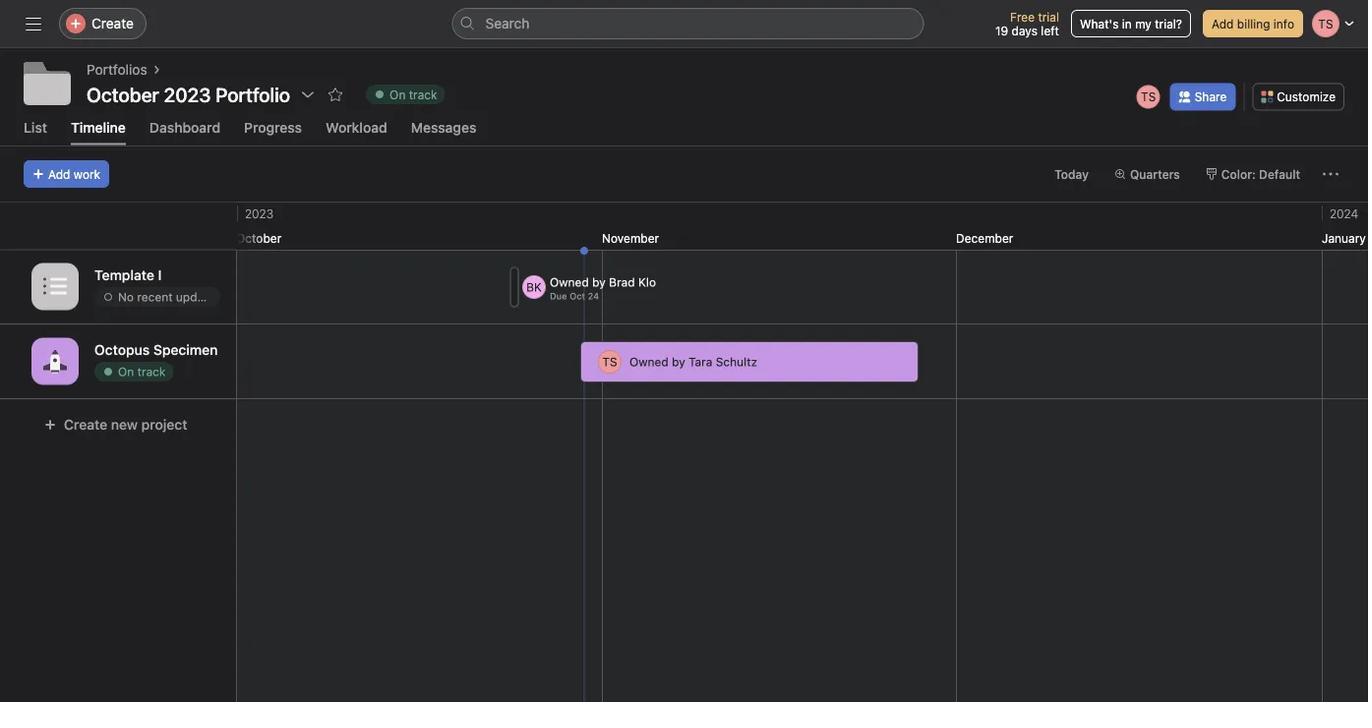 Task type: vqa. For each thing, say whether or not it's contained in the screenshot.
Add section
no



Task type: describe. For each thing, give the bounding box(es) containing it.
december
[[956, 231, 1014, 245]]

more actions image
[[1323, 166, 1339, 182]]

today
[[1055, 167, 1089, 181]]

october 2023 portfolio
[[87, 83, 290, 106]]

due
[[550, 291, 567, 301]]

template i
[[94, 267, 162, 283]]

project
[[141, 416, 187, 433]]

octopus specimen
[[94, 341, 218, 358]]

create button
[[59, 8, 147, 39]]

on inside on track dropdown button
[[390, 88, 406, 101]]

portfolios link
[[87, 59, 147, 81]]

owned for owned by brad klo due oct 24
[[550, 275, 589, 289]]

workload link
[[326, 119, 387, 145]]

left
[[1041, 24, 1060, 37]]

0 vertical spatial ts
[[1141, 90, 1156, 104]]

add work
[[48, 167, 100, 181]]

no recent updates
[[118, 290, 221, 304]]

2023 portfolio
[[164, 83, 290, 106]]

progress link
[[244, 119, 302, 145]]

octopus
[[94, 341, 150, 358]]

dashboard link
[[149, 119, 220, 145]]

work
[[74, 167, 100, 181]]

messages
[[411, 119, 477, 135]]

add billing info
[[1212, 17, 1295, 30]]

list link
[[24, 119, 47, 145]]

updates
[[176, 290, 221, 304]]

days
[[1012, 24, 1038, 37]]

expand sidebar image
[[26, 16, 41, 31]]

bk
[[526, 280, 542, 294]]

template
[[94, 267, 154, 283]]

rocket image
[[43, 350, 67, 373]]

add for add work
[[48, 167, 70, 181]]

what's in my trial?
[[1080, 17, 1183, 30]]

oct
[[570, 291, 585, 301]]

create new project button
[[31, 407, 200, 443]]

november
[[602, 231, 659, 245]]

i
[[158, 267, 162, 283]]

color:
[[1222, 167, 1256, 181]]

create for create
[[91, 15, 134, 31]]

specimen
[[153, 341, 218, 358]]

free trial 19 days left
[[996, 10, 1060, 37]]

on track inside dropdown button
[[390, 88, 437, 101]]

by for tara
[[672, 355, 686, 369]]

default
[[1259, 167, 1301, 181]]

0 horizontal spatial track
[[137, 365, 166, 378]]

add to starred image
[[328, 87, 343, 102]]

owned for owned by tara schultz
[[630, 355, 669, 369]]

october for october 2023 portfolio
[[87, 83, 159, 106]]

add work button
[[24, 160, 109, 188]]

my
[[1135, 17, 1152, 30]]

billing
[[1237, 17, 1271, 30]]

add for add billing info
[[1212, 17, 1234, 30]]

today button
[[1046, 160, 1098, 188]]

on track button
[[357, 81, 454, 108]]

owned by brad klo due oct 24
[[550, 275, 656, 301]]

by for brad
[[592, 275, 606, 289]]



Task type: locate. For each thing, give the bounding box(es) containing it.
track
[[409, 88, 437, 101], [137, 365, 166, 378]]

1 vertical spatial on track
[[118, 365, 166, 378]]

0 horizontal spatial by
[[592, 275, 606, 289]]

on
[[390, 88, 406, 101], [118, 365, 134, 378]]

list
[[24, 119, 47, 135]]

1 horizontal spatial ts
[[1141, 90, 1156, 104]]

create inside create dropdown button
[[91, 15, 134, 31]]

1 vertical spatial ts
[[602, 355, 617, 369]]

search button
[[452, 8, 924, 39]]

1 vertical spatial track
[[137, 365, 166, 378]]

october down portfolios "link" on the left top of page
[[87, 83, 159, 106]]

track inside dropdown button
[[409, 88, 437, 101]]

0 vertical spatial owned
[[550, 275, 589, 289]]

schultz
[[716, 355, 758, 369]]

1 horizontal spatial owned
[[630, 355, 669, 369]]

create
[[91, 15, 134, 31], [64, 416, 107, 433]]

october down the 2023
[[236, 231, 282, 245]]

on track
[[390, 88, 437, 101], [118, 365, 166, 378]]

track down octopus specimen
[[137, 365, 166, 378]]

add left work
[[48, 167, 70, 181]]

brad
[[609, 275, 635, 289]]

customize button
[[1253, 83, 1345, 111]]

free
[[1010, 10, 1035, 24]]

what's in my trial? button
[[1071, 10, 1191, 37]]

color: default button
[[1197, 160, 1309, 188]]

show options image
[[300, 87, 316, 102]]

in
[[1122, 17, 1132, 30]]

create up portfolios
[[91, 15, 134, 31]]

1 horizontal spatial by
[[672, 355, 686, 369]]

timeline link
[[71, 119, 126, 145]]

1 vertical spatial by
[[672, 355, 686, 369]]

0 vertical spatial create
[[91, 15, 134, 31]]

0 vertical spatial on
[[390, 88, 406, 101]]

january
[[1322, 231, 1366, 245]]

on track down octopus specimen
[[118, 365, 166, 378]]

0 horizontal spatial add
[[48, 167, 70, 181]]

1 vertical spatial october
[[236, 231, 282, 245]]

share button
[[1170, 83, 1236, 111]]

owned left tara in the bottom of the page
[[630, 355, 669, 369]]

on track up the messages
[[390, 88, 437, 101]]

messages link
[[411, 119, 477, 145]]

search list box
[[452, 8, 924, 39]]

timeline
[[71, 119, 126, 135]]

dashboard
[[149, 119, 220, 135]]

list image
[[43, 275, 67, 298]]

no
[[118, 290, 134, 304]]

owned
[[550, 275, 589, 289], [630, 355, 669, 369]]

track up the messages
[[409, 88, 437, 101]]

1 horizontal spatial on track
[[390, 88, 437, 101]]

new
[[111, 416, 138, 433]]

24
[[588, 291, 599, 301]]

tara
[[689, 355, 713, 369]]

ts down the owned by brad klo due oct 24
[[602, 355, 617, 369]]

2023
[[245, 206, 274, 220]]

color: default
[[1222, 167, 1301, 181]]

portfolios
[[87, 61, 147, 78]]

ts
[[1141, 90, 1156, 104], [602, 355, 617, 369]]

0 horizontal spatial on track
[[118, 365, 166, 378]]

0 vertical spatial by
[[592, 275, 606, 289]]

ts left share button
[[1141, 90, 1156, 104]]

add billing info button
[[1203, 10, 1304, 37]]

1 vertical spatial add
[[48, 167, 70, 181]]

klo
[[639, 275, 656, 289]]

add
[[1212, 17, 1234, 30], [48, 167, 70, 181]]

create left new
[[64, 416, 107, 433]]

owned inside the owned by brad klo due oct 24
[[550, 275, 589, 289]]

add inside button
[[48, 167, 70, 181]]

share
[[1195, 90, 1227, 104]]

workload
[[326, 119, 387, 135]]

create new project
[[64, 416, 187, 433]]

1 horizontal spatial add
[[1212, 17, 1234, 30]]

create inside create new project 'button'
[[64, 416, 107, 433]]

1 horizontal spatial track
[[409, 88, 437, 101]]

0 horizontal spatial ts
[[602, 355, 617, 369]]

trial?
[[1155, 17, 1183, 30]]

create for create new project
[[64, 416, 107, 433]]

0 horizontal spatial on
[[118, 365, 134, 378]]

progress
[[244, 119, 302, 135]]

19
[[996, 24, 1009, 37]]

0 vertical spatial october
[[87, 83, 159, 106]]

1 vertical spatial create
[[64, 416, 107, 433]]

by
[[592, 275, 606, 289], [672, 355, 686, 369]]

by up the 24
[[592, 275, 606, 289]]

what's
[[1080, 17, 1119, 30]]

info
[[1274, 17, 1295, 30]]

quarters
[[1130, 167, 1180, 181]]

1 vertical spatial owned
[[630, 355, 669, 369]]

0 horizontal spatial october
[[87, 83, 159, 106]]

1 horizontal spatial on
[[390, 88, 406, 101]]

0 vertical spatial on track
[[390, 88, 437, 101]]

by inside the owned by brad klo due oct 24
[[592, 275, 606, 289]]

0 horizontal spatial owned
[[550, 275, 589, 289]]

trial
[[1038, 10, 1060, 24]]

october for october
[[236, 231, 282, 245]]

owned up oct
[[550, 275, 589, 289]]

search
[[486, 15, 530, 31]]

0 vertical spatial track
[[409, 88, 437, 101]]

1 vertical spatial on
[[118, 365, 134, 378]]

2024
[[1330, 206, 1359, 220]]

customize
[[1277, 90, 1336, 104]]

1 horizontal spatial october
[[236, 231, 282, 245]]

october
[[87, 83, 159, 106], [236, 231, 282, 245]]

quarters button
[[1106, 160, 1189, 188]]

recent
[[137, 290, 173, 304]]

add inside button
[[1212, 17, 1234, 30]]

add left 'billing'
[[1212, 17, 1234, 30]]

owned by tara schultz
[[630, 355, 758, 369]]

by left tara in the bottom of the page
[[672, 355, 686, 369]]

0 vertical spatial add
[[1212, 17, 1234, 30]]



